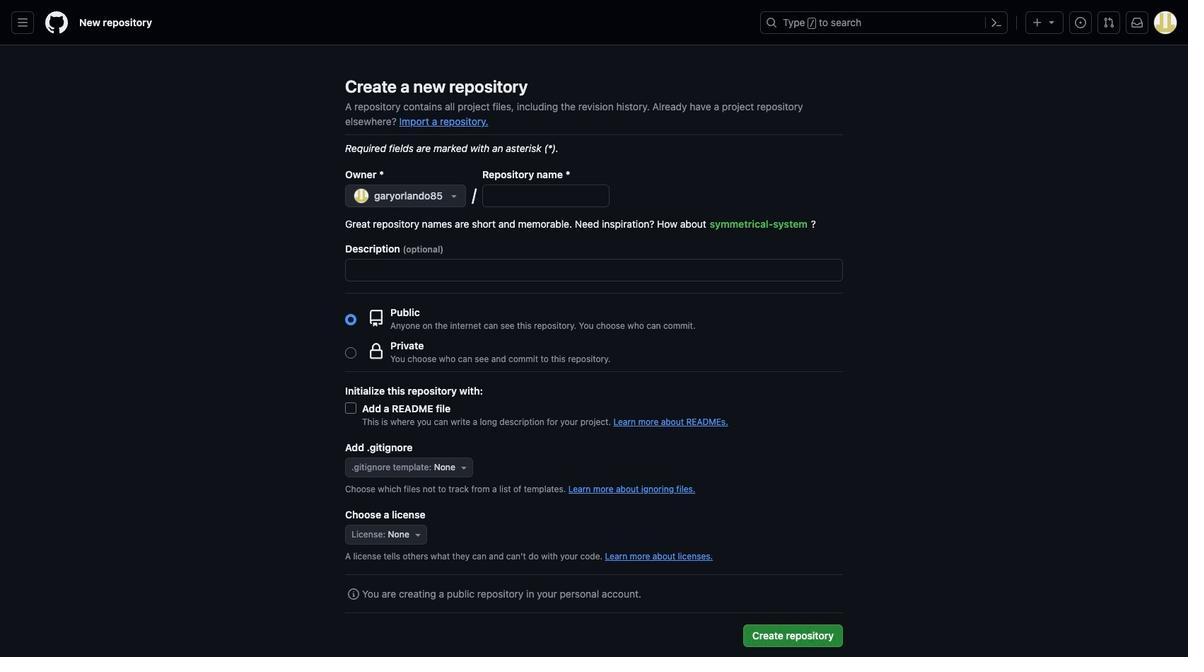 Task type: vqa. For each thing, say whether or not it's contained in the screenshot.
'organizations'
no



Task type: describe. For each thing, give the bounding box(es) containing it.
Description text field
[[346, 260, 843, 281]]

issue opened image
[[1076, 17, 1087, 28]]

repo image
[[368, 310, 385, 327]]

git pull request image
[[1104, 17, 1115, 28]]

lock image
[[368, 343, 385, 360]]



Task type: locate. For each thing, give the bounding box(es) containing it.
None radio
[[345, 314, 357, 325], [345, 347, 357, 358], [345, 314, 357, 325], [345, 347, 357, 358]]

homepage image
[[45, 11, 68, 34]]

1 vertical spatial triangle down image
[[412, 529, 424, 541]]

1 horizontal spatial triangle down image
[[459, 462, 470, 473]]

sc 9kayk9 0 image
[[348, 589, 360, 600]]

command palette image
[[991, 17, 1003, 28]]

triangle down image
[[459, 462, 470, 473], [412, 529, 424, 541]]

1 vertical spatial triangle down image
[[449, 190, 460, 202]]

0 vertical spatial triangle down image
[[459, 462, 470, 473]]

0 horizontal spatial triangle down image
[[412, 529, 424, 541]]

notifications image
[[1132, 17, 1144, 28]]

plus image
[[1033, 17, 1044, 28]]

0 vertical spatial triangle down image
[[1047, 16, 1058, 28]]

None text field
[[483, 185, 609, 207]]

None checkbox
[[345, 403, 357, 414]]

0 horizontal spatial triangle down image
[[449, 190, 460, 202]]

triangle down image
[[1047, 16, 1058, 28], [449, 190, 460, 202]]

1 horizontal spatial triangle down image
[[1047, 16, 1058, 28]]



